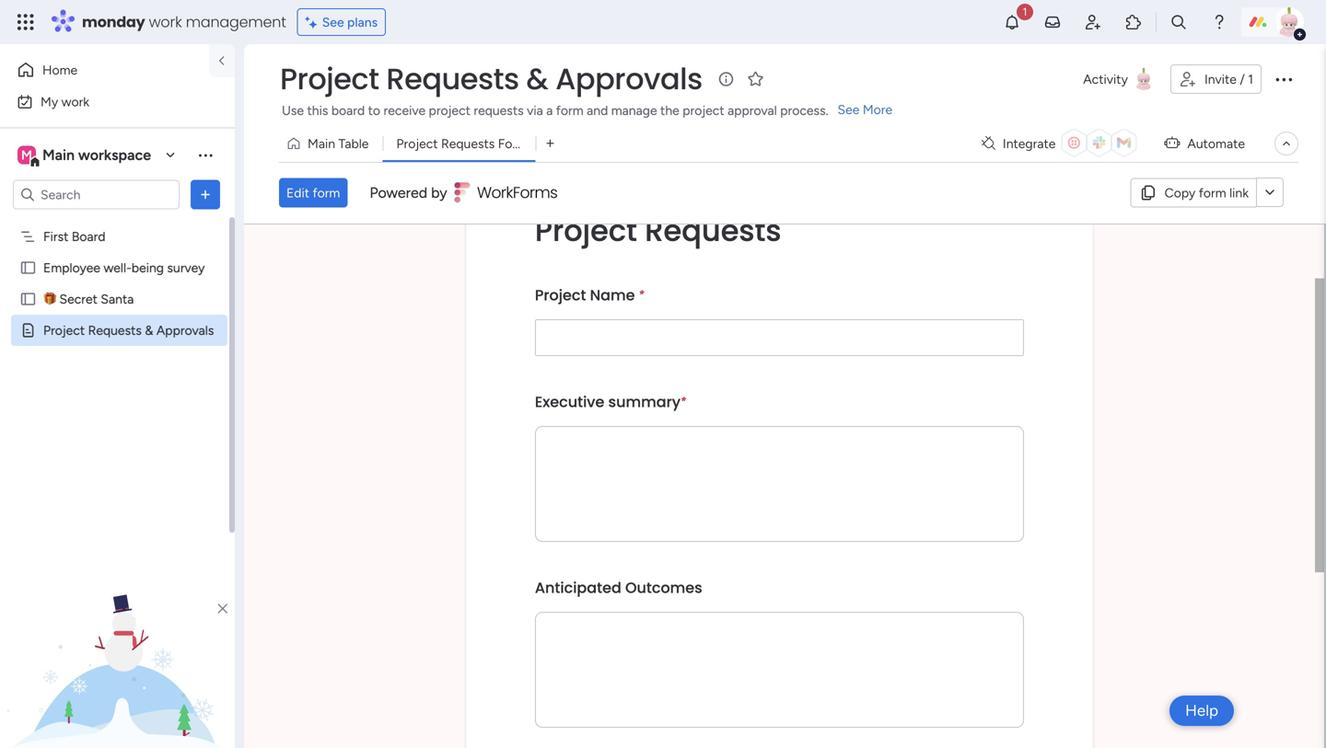 Task type: locate. For each thing, give the bounding box(es) containing it.
main right workspace icon
[[42, 146, 75, 164]]

1 vertical spatial project requests & approvals
[[43, 323, 214, 338]]

project requests & approvals
[[280, 58, 702, 99], [43, 323, 214, 338]]

see left more
[[838, 102, 860, 117]]

see inside button
[[322, 14, 344, 30]]

project
[[280, 58, 379, 99], [396, 136, 438, 152], [535, 210, 637, 251], [535, 285, 586, 306], [43, 323, 85, 338]]

1 horizontal spatial form
[[556, 103, 584, 118]]

* inside the executive summary *
[[681, 394, 686, 408]]

1 horizontal spatial main
[[308, 136, 335, 152]]

1 vertical spatial work
[[61, 94, 89, 110]]

public board image left 🎁
[[19, 291, 37, 308]]

work for monday
[[149, 12, 182, 32]]

project inside button
[[396, 136, 438, 152]]

1 vertical spatial approvals
[[156, 323, 214, 338]]

project down "receive"
[[396, 136, 438, 152]]

form right a
[[556, 103, 584, 118]]

public board image left employee in the top of the page
[[19, 259, 37, 277]]

*
[[639, 288, 644, 301], [681, 394, 686, 408]]

dapulse integrations image
[[982, 137, 996, 151]]

1 vertical spatial see
[[838, 102, 860, 117]]

1 horizontal spatial project
[[683, 103, 725, 118]]

options image
[[196, 186, 215, 204]]

0 vertical spatial public board image
[[19, 259, 37, 277]]

main for main table
[[308, 136, 335, 152]]

public board image for 🎁 secret santa
[[19, 291, 37, 308]]

project left name
[[535, 285, 586, 306]]

form right edit
[[313, 185, 340, 201]]

requests
[[386, 58, 519, 99], [441, 136, 495, 152], [645, 210, 782, 251], [88, 323, 142, 338]]

1 horizontal spatial &
[[526, 58, 548, 99]]

executive
[[535, 392, 605, 412]]

form
[[556, 103, 584, 118], [1199, 185, 1226, 201], [313, 185, 340, 201]]

1 public board image from the top
[[19, 259, 37, 277]]

🎁 secret santa
[[43, 292, 134, 307]]

0 vertical spatial approvals
[[555, 58, 702, 99]]

1 horizontal spatial see
[[838, 102, 860, 117]]

activity button
[[1076, 64, 1163, 94]]

form left link
[[1199, 185, 1226, 201]]

0 horizontal spatial approvals
[[156, 323, 214, 338]]

2 project name group from the top
[[535, 378, 1024, 564]]

link
[[1230, 185, 1249, 201]]

2 public board image from the top
[[19, 291, 37, 308]]

workspace image
[[18, 145, 36, 165]]

anticipated outcomes
[[535, 578, 702, 598]]

0 vertical spatial see
[[322, 14, 344, 30]]

0 horizontal spatial form
[[313, 185, 340, 201]]

my
[[41, 94, 58, 110]]

Executive summary text field
[[535, 426, 1024, 542]]

show board description image
[[715, 70, 737, 88]]

project up project requests form button
[[429, 103, 471, 118]]

main
[[308, 136, 335, 152], [42, 146, 75, 164]]

receive
[[384, 103, 426, 118]]

main left table
[[308, 136, 335, 152]]

2 horizontal spatial form
[[1199, 185, 1226, 201]]

workforms logo image
[[455, 178, 559, 208]]

work right 'monday'
[[149, 12, 182, 32]]

& down 'being'
[[145, 323, 153, 338]]

project requests & approvals up requests
[[280, 58, 702, 99]]

project requests & approvals down santa
[[43, 323, 214, 338]]

project name group
[[535, 271, 1024, 378], [535, 378, 1024, 564], [535, 564, 1024, 749]]

0 vertical spatial &
[[526, 58, 548, 99]]

manage
[[611, 103, 657, 118]]

0 vertical spatial project requests & approvals
[[280, 58, 702, 99]]

help
[[1186, 702, 1219, 721]]

secret
[[59, 292, 98, 307]]

work right my
[[61, 94, 89, 110]]

public board image
[[19, 259, 37, 277], [19, 291, 37, 308]]

approvals down survey at the top
[[156, 323, 214, 338]]

1
[[1248, 71, 1254, 87]]

0 horizontal spatial &
[[145, 323, 153, 338]]

& up the via
[[526, 58, 548, 99]]

monday work management
[[82, 12, 286, 32]]

project
[[429, 103, 471, 118], [683, 103, 725, 118]]

edit form button
[[279, 178, 348, 208]]

&
[[526, 58, 548, 99], [145, 323, 153, 338]]

project up this
[[280, 58, 379, 99]]

list box
[[0, 217, 235, 595]]

autopilot image
[[1165, 131, 1180, 155]]

* for project name
[[639, 288, 644, 301]]

0 horizontal spatial see
[[322, 14, 344, 30]]

automate
[[1188, 136, 1245, 152]]

* inside project name *
[[639, 288, 644, 301]]

being
[[132, 260, 164, 276]]

0 horizontal spatial *
[[639, 288, 644, 301]]

help image
[[1210, 13, 1229, 31]]

workspace options image
[[196, 146, 215, 164]]

project name group containing project name
[[535, 271, 1024, 378]]

project right 'the'
[[683, 103, 725, 118]]

main table
[[308, 136, 369, 152]]

🎁
[[43, 292, 56, 307]]

integrate
[[1003, 136, 1056, 152]]

0 vertical spatial work
[[149, 12, 182, 32]]

approvals up manage
[[555, 58, 702, 99]]

0 vertical spatial *
[[639, 288, 644, 301]]

work
[[149, 12, 182, 32], [61, 94, 89, 110]]

see left plans at the top of page
[[322, 14, 344, 30]]

employee well-being survey
[[43, 260, 205, 276]]

project requests
[[535, 210, 782, 251]]

3 project name group from the top
[[535, 564, 1024, 749]]

edit
[[286, 185, 309, 201]]

main inside button
[[308, 136, 335, 152]]

project name group containing executive summary
[[535, 378, 1024, 564]]

survey
[[167, 260, 205, 276]]

form inside use this board to receive project requests via a form and manage the project approval process. see more
[[556, 103, 584, 118]]

form
[[498, 136, 528, 152]]

form for edit form
[[313, 185, 340, 201]]

main workspace
[[42, 146, 151, 164]]

1 horizontal spatial work
[[149, 12, 182, 32]]

0 horizontal spatial project
[[429, 103, 471, 118]]

copy form link button
[[1131, 178, 1256, 207]]

work inside button
[[61, 94, 89, 110]]

by
[[431, 184, 447, 202]]

1 vertical spatial *
[[681, 394, 686, 408]]

main inside workspace selection element
[[42, 146, 75, 164]]

board
[[72, 229, 106, 245]]

1 horizontal spatial *
[[681, 394, 686, 408]]

notifications image
[[1003, 13, 1021, 31]]

see
[[322, 14, 344, 30], [838, 102, 860, 117]]

1 vertical spatial public board image
[[19, 291, 37, 308]]

0 horizontal spatial main
[[42, 146, 75, 164]]

well-
[[104, 260, 132, 276]]

0 horizontal spatial project requests & approvals
[[43, 323, 214, 338]]

copy form link
[[1165, 185, 1249, 201]]

1 project from the left
[[429, 103, 471, 118]]

* for executive summary
[[681, 394, 686, 408]]

a
[[546, 103, 553, 118]]

select product image
[[17, 13, 35, 31]]

work for my
[[61, 94, 89, 110]]

and
[[587, 103, 608, 118]]

first board
[[43, 229, 106, 245]]

0 horizontal spatial work
[[61, 94, 89, 110]]

option
[[0, 220, 235, 224]]

this
[[307, 103, 328, 118]]

search everything image
[[1170, 13, 1188, 31]]

project requests form
[[396, 136, 528, 152]]

monday
[[82, 12, 145, 32]]

1 project name group from the top
[[535, 271, 1024, 378]]

executive summary *
[[535, 392, 686, 412]]

approvals
[[555, 58, 702, 99], [156, 323, 214, 338]]

1 image
[[1017, 1, 1033, 22]]

activity
[[1083, 71, 1128, 87]]



Task type: vqa. For each thing, say whether or not it's contained in the screenshot.
V2 User Feedback icon
no



Task type: describe. For each thing, give the bounding box(es) containing it.
project requests form button
[[383, 129, 536, 158]]

process.
[[780, 103, 828, 118]]

table
[[338, 136, 369, 152]]

add to favorites image
[[747, 70, 765, 88]]

to
[[368, 103, 380, 118]]

inbox image
[[1044, 13, 1062, 31]]

1 vertical spatial &
[[145, 323, 153, 338]]

/
[[1240, 71, 1245, 87]]

plans
[[347, 14, 378, 30]]

list box containing first board
[[0, 217, 235, 595]]

see plans button
[[297, 8, 386, 36]]

board
[[331, 103, 365, 118]]

lottie animation image
[[0, 563, 235, 749]]

via
[[527, 103, 543, 118]]

see inside use this board to receive project requests via a form and manage the project approval process. see more
[[838, 102, 860, 117]]

copy
[[1165, 185, 1196, 201]]

home
[[42, 62, 78, 78]]

first
[[43, 229, 69, 245]]

add view image
[[546, 137, 554, 150]]

management
[[186, 12, 286, 32]]

Project Name field
[[535, 319, 1024, 356]]

project name group containing anticipated outcomes
[[535, 564, 1024, 749]]

employee
[[43, 260, 100, 276]]

collapse board header image
[[1279, 136, 1294, 151]]

approval
[[728, 103, 777, 118]]

workspace
[[78, 146, 151, 164]]

more
[[863, 102, 893, 117]]

project name *
[[535, 285, 644, 306]]

public board image for employee well-being survey
[[19, 259, 37, 277]]

my work
[[41, 94, 89, 110]]

invite
[[1205, 71, 1237, 87]]

home button
[[11, 55, 198, 85]]

1 horizontal spatial project requests & approvals
[[280, 58, 702, 99]]

workspace selection element
[[18, 144, 154, 168]]

form for copy form link
[[1199, 185, 1226, 201]]

invite / 1 button
[[1171, 64, 1262, 94]]

project down 🎁
[[43, 323, 85, 338]]

requests
[[474, 103, 524, 118]]

name
[[590, 285, 635, 306]]

see more link
[[836, 100, 895, 119]]

project up project name *
[[535, 210, 637, 251]]

apps image
[[1125, 13, 1143, 31]]

outcomes
[[625, 578, 702, 598]]

invite members image
[[1084, 13, 1103, 31]]

summary
[[608, 392, 681, 412]]

use this board to receive project requests via a form and manage the project approval process. see more
[[282, 102, 893, 118]]

Project Requests & Approvals field
[[275, 58, 707, 99]]

requests inside button
[[441, 136, 495, 152]]

Anticipated Outcomes text field
[[535, 612, 1024, 728]]

powered by
[[370, 184, 447, 202]]

lottie animation element
[[0, 563, 235, 749]]

Search in workspace field
[[39, 184, 154, 205]]

anticipated
[[535, 578, 622, 598]]

see plans
[[322, 14, 378, 30]]

options image
[[1273, 68, 1295, 90]]

powered
[[370, 184, 427, 202]]

project requests & approvals inside list box
[[43, 323, 214, 338]]

use
[[282, 103, 304, 118]]

project inside group
[[535, 285, 586, 306]]

santa
[[101, 292, 134, 307]]

m
[[21, 147, 32, 163]]

2 project from the left
[[683, 103, 725, 118]]

1 horizontal spatial approvals
[[555, 58, 702, 99]]

the
[[660, 103, 680, 118]]

edit form
[[286, 185, 340, 201]]

invite / 1
[[1205, 71, 1254, 87]]

dapulse x slim image
[[218, 601, 228, 618]]

main table button
[[279, 129, 383, 158]]

my work button
[[11, 87, 198, 117]]

help button
[[1170, 696, 1234, 727]]

ruby anderson image
[[1275, 7, 1304, 37]]

main for main workspace
[[42, 146, 75, 164]]



